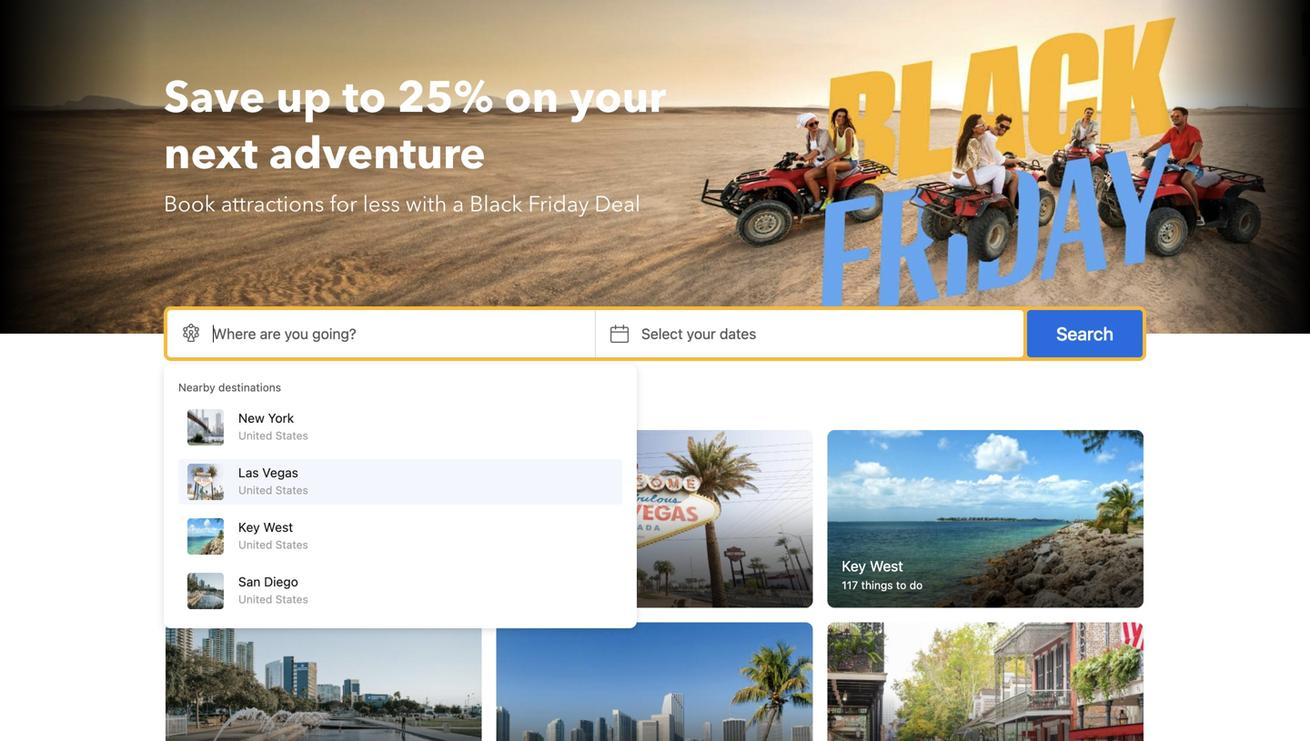 Task type: vqa. For each thing, say whether or not it's contained in the screenshot.
the top Note:
no



Task type: describe. For each thing, give the bounding box(es) containing it.
save up to 25% on your next adventure book attractions for less with a black friday deal
[[164, 68, 666, 220]]

adventure
[[269, 125, 486, 184]]

117
[[842, 579, 858, 592]]

select
[[642, 325, 683, 343]]

san diego united states
[[238, 575, 308, 606]]

key for key west united states
[[238, 520, 260, 535]]

united for las
[[238, 484, 272, 497]]

1202
[[180, 579, 205, 592]]

key for key west 117 things to do
[[842, 558, 866, 575]]

san
[[238, 575, 261, 590]]

united for san
[[238, 593, 272, 606]]

up
[[276, 68, 332, 128]]

new york image
[[166, 430, 482, 608]]

on
[[504, 68, 559, 128]]

do for west
[[910, 579, 923, 592]]

next
[[164, 125, 258, 184]]

1 horizontal spatial your
[[687, 325, 716, 343]]

with
[[406, 190, 447, 220]]

a
[[453, 190, 464, 220]]

key west united states
[[238, 520, 308, 551]]

new for new york united states
[[238, 411, 265, 426]]

destinations up vegas
[[235, 390, 343, 415]]

to inside save up to 25% on your next adventure book attractions for less with a black friday deal
[[342, 68, 386, 128]]

search button
[[1027, 310, 1143, 358]]

new york united states
[[238, 411, 308, 442]]

nearby destinations up new york united states
[[178, 381, 281, 394]]



Task type: locate. For each thing, give the bounding box(es) containing it.
new up 1202
[[180, 558, 210, 575]]

your left dates
[[687, 325, 716, 343]]

west inside key west 117 things to do
[[870, 558, 903, 575]]

new up las
[[238, 411, 265, 426]]

search
[[1056, 323, 1114, 344]]

west for key west united states
[[263, 520, 293, 535]]

4 states from the top
[[275, 593, 308, 606]]

key west 117 things to do
[[842, 558, 923, 592]]

states up vegas
[[275, 429, 308, 442]]

states down vegas
[[275, 484, 308, 497]]

3 states from the top
[[275, 539, 308, 551]]

states
[[275, 429, 308, 442], [275, 484, 308, 497], [275, 539, 308, 551], [275, 593, 308, 606]]

do right 117
[[910, 579, 923, 592]]

states for las vegas
[[275, 484, 308, 497]]

united inside las vegas united states
[[238, 484, 272, 497]]

diego
[[264, 575, 298, 590]]

states for san diego
[[275, 593, 308, 606]]

3 united from the top
[[238, 539, 272, 551]]

1 vertical spatial your
[[687, 325, 716, 343]]

25%
[[397, 68, 493, 128]]

key inside key west 117 things to do
[[842, 558, 866, 575]]

dates
[[720, 325, 756, 343]]

united up las
[[238, 429, 272, 442]]

york inside new york united states
[[268, 411, 294, 426]]

attractions
[[221, 190, 324, 220]]

destinations up new york united states
[[218, 381, 281, 394]]

key inside key west united states
[[238, 520, 260, 535]]

do inside new york 1202 things to do
[[257, 579, 270, 592]]

your inside save up to 25% on your next adventure book attractions for less with a black friday deal
[[570, 68, 666, 128]]

save
[[164, 68, 265, 128]]

1 vertical spatial west
[[870, 558, 903, 575]]

new inside new york united states
[[238, 411, 265, 426]]

1 horizontal spatial new
[[238, 411, 265, 426]]

new for new york 1202 things to do
[[180, 558, 210, 575]]

york
[[268, 411, 294, 426], [214, 558, 243, 575]]

0 horizontal spatial west
[[263, 520, 293, 535]]

1 horizontal spatial west
[[870, 558, 903, 575]]

states inside new york united states
[[275, 429, 308, 442]]

0 horizontal spatial do
[[257, 579, 270, 592]]

1 states from the top
[[275, 429, 308, 442]]

for
[[330, 190, 357, 220]]

york for new york united states
[[268, 411, 294, 426]]

1 horizontal spatial york
[[268, 411, 294, 426]]

2 united from the top
[[238, 484, 272, 497]]

0 vertical spatial york
[[268, 411, 294, 426]]

states inside san diego united states
[[275, 593, 308, 606]]

san diego image
[[166, 623, 482, 742]]

to right the up
[[342, 68, 386, 128]]

key
[[238, 520, 260, 535], [842, 558, 866, 575]]

0 horizontal spatial things
[[208, 579, 240, 592]]

new inside new york 1202 things to do
[[180, 558, 210, 575]]

things
[[208, 579, 240, 592], [861, 579, 893, 592]]

nearby destinations
[[178, 381, 281, 394], [166, 390, 343, 415]]

key west image
[[827, 430, 1144, 608]]

0 horizontal spatial to
[[243, 579, 254, 592]]

vegas
[[262, 465, 298, 480]]

states inside las vegas united states
[[275, 484, 308, 497]]

to inside key west 117 things to do
[[896, 579, 907, 592]]

2 horizontal spatial to
[[896, 579, 907, 592]]

do
[[257, 579, 270, 592], [910, 579, 923, 592]]

black
[[470, 190, 523, 220]]

las vegas united states
[[238, 465, 308, 497]]

united inside new york united states
[[238, 429, 272, 442]]

0 vertical spatial west
[[263, 520, 293, 535]]

to right 117
[[896, 579, 907, 592]]

select your dates
[[642, 325, 756, 343]]

to
[[342, 68, 386, 128], [243, 579, 254, 592], [896, 579, 907, 592]]

states down diego
[[275, 593, 308, 606]]

1 united from the top
[[238, 429, 272, 442]]

key up 117
[[842, 558, 866, 575]]

things right 1202
[[208, 579, 240, 592]]

1 vertical spatial new
[[180, 558, 210, 575]]

1 horizontal spatial things
[[861, 579, 893, 592]]

united down san
[[238, 593, 272, 606]]

your right 'on'
[[570, 68, 666, 128]]

2 do from the left
[[910, 579, 923, 592]]

0 vertical spatial your
[[570, 68, 666, 128]]

do down key west united states
[[257, 579, 270, 592]]

states inside key west united states
[[275, 539, 308, 551]]

less
[[363, 190, 400, 220]]

new orleans image
[[827, 623, 1144, 742]]

2 things from the left
[[861, 579, 893, 592]]

key down las vegas united states
[[238, 520, 260, 535]]

things inside key west 117 things to do
[[861, 579, 893, 592]]

west inside key west united states
[[263, 520, 293, 535]]

united down las
[[238, 484, 272, 497]]

your
[[570, 68, 666, 128], [687, 325, 716, 343]]

1 horizontal spatial to
[[342, 68, 386, 128]]

united
[[238, 429, 272, 442], [238, 484, 272, 497], [238, 539, 272, 551], [238, 593, 272, 606]]

to left diego
[[243, 579, 254, 592]]

friday
[[528, 190, 589, 220]]

to for new york
[[243, 579, 254, 592]]

west
[[263, 520, 293, 535], [870, 558, 903, 575]]

new york 1202 things to do
[[180, 558, 270, 592]]

1 vertical spatial key
[[842, 558, 866, 575]]

york down key west united states
[[214, 558, 243, 575]]

0 horizontal spatial new
[[180, 558, 210, 575]]

nearby
[[178, 381, 215, 394], [166, 390, 231, 415]]

york up vegas
[[268, 411, 294, 426]]

deal
[[595, 190, 641, 220]]

0 horizontal spatial york
[[214, 558, 243, 575]]

united for new
[[238, 429, 272, 442]]

to inside new york 1202 things to do
[[243, 579, 254, 592]]

las vegas image
[[496, 430, 813, 608]]

1 do from the left
[[257, 579, 270, 592]]

york for new york 1202 things to do
[[214, 558, 243, 575]]

things for west
[[861, 579, 893, 592]]

united for key
[[238, 539, 272, 551]]

1 things from the left
[[208, 579, 240, 592]]

united up san
[[238, 539, 272, 551]]

united inside san diego united states
[[238, 593, 272, 606]]

york inside new york 1202 things to do
[[214, 558, 243, 575]]

do for york
[[257, 579, 270, 592]]

new
[[238, 411, 265, 426], [180, 558, 210, 575]]

things right 117
[[861, 579, 893, 592]]

las
[[238, 465, 259, 480]]

do inside key west 117 things to do
[[910, 579, 923, 592]]

to for key west
[[896, 579, 907, 592]]

west for key west 117 things to do
[[870, 558, 903, 575]]

1 horizontal spatial do
[[910, 579, 923, 592]]

Where are you going? search field
[[167, 310, 595, 358]]

states for key west
[[275, 539, 308, 551]]

1 vertical spatial york
[[214, 558, 243, 575]]

1 horizontal spatial key
[[842, 558, 866, 575]]

4 united from the top
[[238, 593, 272, 606]]

states for new york
[[275, 429, 308, 442]]

nearby destinations up las
[[166, 390, 343, 415]]

0 horizontal spatial your
[[570, 68, 666, 128]]

states up diego
[[275, 539, 308, 551]]

miami image
[[496, 623, 813, 742]]

0 vertical spatial new
[[238, 411, 265, 426]]

book
[[164, 190, 216, 220]]

0 vertical spatial key
[[238, 520, 260, 535]]

united inside key west united states
[[238, 539, 272, 551]]

things for york
[[208, 579, 240, 592]]

things inside new york 1202 things to do
[[208, 579, 240, 592]]

destinations
[[218, 381, 281, 394], [235, 390, 343, 415]]

2 states from the top
[[275, 484, 308, 497]]

0 horizontal spatial key
[[238, 520, 260, 535]]



